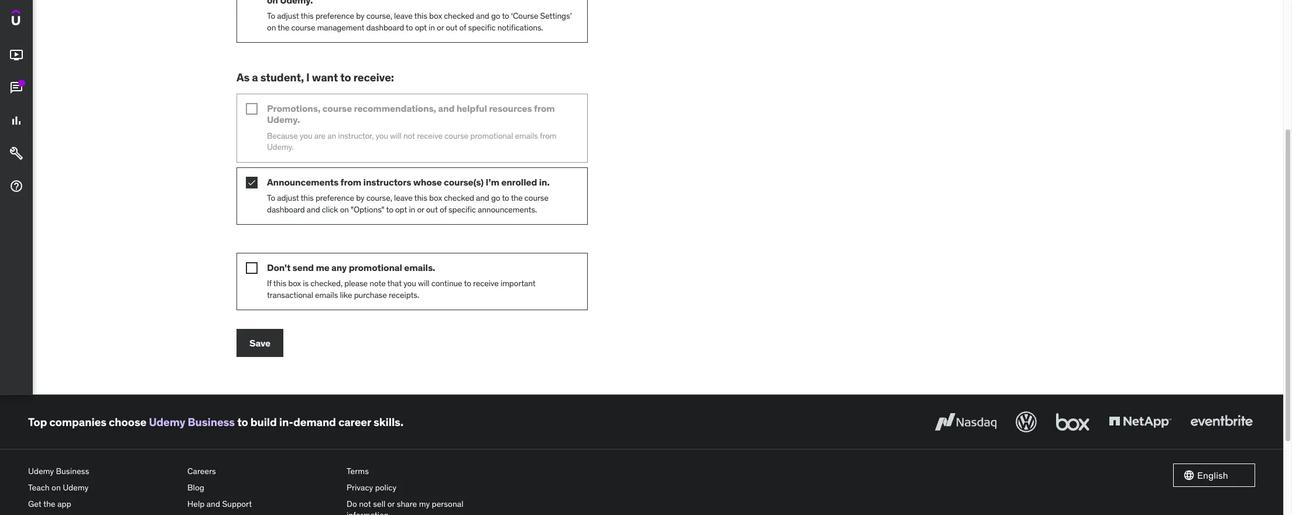 Task type: describe. For each thing, give the bounding box(es) containing it.
course, inside to adjust this preference by course, leave this box checked and go to 'course settings' on the course management dashboard to opt in or out of specific notifications.
[[366, 11, 392, 21]]

teach
[[28, 483, 50, 493]]

course down "helpful"
[[444, 130, 468, 141]]

course(s)
[[444, 176, 484, 188]]

receive:
[[353, 70, 394, 85]]

go inside to adjust this preference by course, leave this box checked and go to 'course settings' on the course management dashboard to opt in or out of specific notifications.
[[491, 11, 500, 21]]

promotional inside promotions, course recommendations, and helpful resources from udemy. because you are an instructor, you will not receive course promotional emails from udemy.
[[470, 130, 513, 141]]

as a student, i want to receive:
[[237, 70, 394, 85]]

small image inside english button
[[1183, 470, 1195, 482]]

my
[[419, 499, 430, 509]]

0 vertical spatial udemy business link
[[149, 415, 235, 429]]

course inside announcements from instructors whose course(s) i'm enrolled in. to adjust this preference by course, leave this box checked and go to the  course dashboard and click on "options" to opt in or out of specific announcements.
[[525, 193, 549, 203]]

checked inside to adjust this preference by course, leave this box checked and go to 'course settings' on the course management dashboard to opt in or out of specific notifications.
[[444, 11, 474, 21]]

instructor,
[[338, 130, 374, 141]]

emails inside promotions, course recommendations, and helpful resources from udemy. because you are an instructor, you will not receive course promotional emails from udemy.
[[515, 130, 538, 141]]

student,
[[260, 70, 304, 85]]

adjust inside to adjust this preference by course, leave this box checked and go to 'course settings' on the course management dashboard to opt in or out of specific notifications.
[[277, 11, 299, 21]]

blog
[[187, 483, 204, 493]]

promotional inside don't send me any promotional emails. if this box is checked, please note that you will continue to receive important transactional emails like purchase receipts.
[[349, 262, 402, 273]]

don't
[[267, 262, 291, 273]]

i'm
[[486, 176, 499, 188]]

will inside promotions, course recommendations, and helpful resources from udemy. because you are an instructor, you will not receive course promotional emails from udemy.
[[390, 130, 402, 141]]

small image for don't
[[246, 262, 258, 274]]

business inside 'udemy business teach on udemy get the app'
[[56, 466, 89, 477]]

to inside announcements from instructors whose course(s) i'm enrolled in. to adjust this preference by course, leave this box checked and go to the  course dashboard and click on "options" to opt in or out of specific announcements.
[[267, 193, 275, 203]]

career
[[338, 415, 371, 429]]

box image
[[1053, 410, 1093, 435]]

careers blog help and support
[[187, 466, 252, 509]]

the inside 'udemy business teach on udemy get the app'
[[43, 499, 55, 509]]

you inside don't send me any promotional emails. if this box is checked, please note that you will continue to receive important transactional emails like purchase receipts.
[[404, 278, 416, 289]]

0 horizontal spatial small image
[[246, 177, 258, 188]]

1 horizontal spatial you
[[376, 130, 388, 141]]

don't send me any promotional emails. if this box is checked, please note that you will continue to receive important transactional emails like purchase receipts.
[[267, 262, 536, 300]]

any
[[331, 262, 347, 273]]

5 medium image from the top
[[9, 179, 23, 193]]

a
[[252, 70, 258, 85]]

to inside to adjust this preference by course, leave this box checked and go to 'course settings' on the course management dashboard to opt in or out of specific notifications.
[[267, 11, 275, 21]]

receipts.
[[389, 290, 419, 300]]

english button
[[1173, 464, 1255, 487]]

the inside to adjust this preference by course, leave this box checked and go to 'course settings' on the course management dashboard to opt in or out of specific notifications.
[[278, 22, 289, 33]]

and inside to adjust this preference by course, leave this box checked and go to 'course settings' on the course management dashboard to opt in or out of specific notifications.
[[476, 11, 489, 21]]

choose
[[109, 415, 146, 429]]

do not sell or share my personal information button
[[347, 496, 497, 515]]

privacy policy link
[[347, 480, 497, 496]]

udemy image
[[12, 9, 65, 29]]

enrolled
[[501, 176, 537, 188]]

from inside announcements from instructors whose course(s) i'm enrolled in. to adjust this preference by course, leave this box checked and go to the  course dashboard and click on "options" to opt in or out of specific announcements.
[[341, 176, 361, 188]]

blog link
[[187, 480, 337, 496]]

promotions, course recommendations, and helpful resources from udemy. because you are an instructor, you will not receive course promotional emails from udemy.
[[267, 103, 557, 152]]

preference inside announcements from instructors whose course(s) i'm enrolled in. to adjust this preference by course, leave this box checked and go to the  course dashboard and click on "options" to opt in or out of specific announcements.
[[316, 193, 354, 203]]

or inside announcements from instructors whose course(s) i'm enrolled in. to adjust this preference by course, leave this box checked and go to the  course dashboard and click on "options" to opt in or out of specific announcements.
[[417, 204, 424, 215]]

specific inside to adjust this preference by course, leave this box checked and go to 'course settings' on the course management dashboard to opt in or out of specific notifications.
[[468, 22, 496, 33]]

like
[[340, 290, 352, 300]]

2 horizontal spatial udemy
[[149, 415, 185, 429]]

and inside promotions, course recommendations, and helpful resources from udemy. because you are an instructor, you will not receive course promotional emails from udemy.
[[438, 103, 455, 114]]

terms privacy policy do not sell or share my personal information
[[347, 466, 463, 515]]

help and support link
[[187, 496, 337, 512]]

i
[[306, 70, 310, 85]]

click
[[322, 204, 338, 215]]

do
[[347, 499, 357, 509]]

send
[[293, 262, 314, 273]]

1 vertical spatial udemy business link
[[28, 464, 178, 480]]

emails.
[[404, 262, 435, 273]]

careers
[[187, 466, 216, 477]]

information
[[347, 510, 389, 515]]

leave inside to adjust this preference by course, leave this box checked and go to 'course settings' on the course management dashboard to opt in or out of specific notifications.
[[394, 11, 413, 21]]

companies
[[49, 415, 106, 429]]

not inside promotions, course recommendations, and helpful resources from udemy. because you are an instructor, you will not receive course promotional emails from udemy.
[[403, 130, 415, 141]]

course, inside announcements from instructors whose course(s) i'm enrolled in. to adjust this preference by course, leave this box checked and go to the  course dashboard and click on "options" to opt in or out of specific announcements.
[[366, 193, 392, 203]]

opt inside to adjust this preference by course, leave this box checked and go to 'course settings' on the course management dashboard to opt in or out of specific notifications.
[[415, 22, 427, 33]]

on inside 'udemy business teach on udemy get the app'
[[52, 483, 61, 493]]

"options"
[[351, 204, 384, 215]]

settings'
[[540, 11, 572, 21]]

checked inside announcements from instructors whose course(s) i'm enrolled in. to adjust this preference by course, leave this box checked and go to the  course dashboard and click on "options" to opt in or out of specific announcements.
[[444, 193, 474, 203]]

support
[[222, 499, 252, 509]]

recommendations,
[[354, 103, 436, 114]]

this inside don't send me any promotional emails. if this box is checked, please note that you will continue to receive important transactional emails like purchase receipts.
[[273, 278, 286, 289]]

terms
[[347, 466, 369, 477]]

top
[[28, 415, 47, 429]]

management
[[317, 22, 364, 33]]

out inside announcements from instructors whose course(s) i'm enrolled in. to adjust this preference by course, leave this box checked and go to the  course dashboard and click on "options" to opt in or out of specific announcements.
[[426, 204, 438, 215]]

is
[[303, 278, 309, 289]]

announcements from instructors whose course(s) i'm enrolled in. to adjust this preference by course, leave this box checked and go to the  course dashboard and click on "options" to opt in or out of specific announcements.
[[267, 176, 550, 215]]

english
[[1197, 470, 1228, 481]]

please
[[344, 278, 368, 289]]

to adjust this preference by course, leave this box checked and go to 'course settings' on the course management dashboard to opt in or out of specific notifications.
[[267, 11, 572, 33]]

dashboard inside announcements from instructors whose course(s) i'm enrolled in. to adjust this preference by course, leave this box checked and go to the  course dashboard and click on "options" to opt in or out of specific announcements.
[[267, 204, 305, 215]]

go inside announcements from instructors whose course(s) i'm enrolled in. to adjust this preference by course, leave this box checked and go to the  course dashboard and click on "options" to opt in or out of specific announcements.
[[491, 193, 500, 203]]

in inside announcements from instructors whose course(s) i'm enrolled in. to adjust this preference by course, leave this box checked and go to the  course dashboard and click on "options" to opt in or out of specific announcements.
[[409, 204, 415, 215]]

whose
[[413, 176, 442, 188]]

skills.
[[373, 415, 403, 429]]



Task type: locate. For each thing, give the bounding box(es) containing it.
emails inside don't send me any promotional emails. if this box is checked, please note that you will continue to receive important transactional emails like purchase receipts.
[[315, 290, 338, 300]]

policy
[[375, 483, 397, 493]]

0 horizontal spatial receive
[[417, 130, 443, 141]]

emails down checked,
[[315, 290, 338, 300]]

from up the "options"
[[341, 176, 361, 188]]

specific
[[468, 22, 496, 33], [448, 204, 476, 215]]

personal
[[432, 499, 463, 509]]

not up information
[[359, 499, 371, 509]]

0 vertical spatial small image
[[246, 103, 258, 115]]

and left click
[[307, 204, 320, 215]]

udemy up app
[[63, 483, 89, 493]]

resources
[[489, 103, 532, 114]]

adjust inside announcements from instructors whose course(s) i'm enrolled in. to adjust this preference by course, leave this box checked and go to the  course dashboard and click on "options" to opt in or out of specific announcements.
[[277, 193, 299, 203]]

emails
[[515, 130, 538, 141], [315, 290, 338, 300]]

announcements.
[[478, 204, 537, 215]]

1 checked from the top
[[444, 11, 474, 21]]

0 vertical spatial preference
[[316, 11, 354, 21]]

emails down resources
[[515, 130, 538, 141]]

1 horizontal spatial will
[[418, 278, 429, 289]]

will down emails.
[[418, 278, 429, 289]]

0 vertical spatial by
[[356, 11, 364, 21]]

0 vertical spatial business
[[188, 415, 235, 429]]

0 horizontal spatial in
[[409, 204, 415, 215]]

not
[[403, 130, 415, 141], [359, 499, 371, 509]]

2 by from the top
[[356, 193, 364, 203]]

1 vertical spatial leave
[[394, 193, 413, 203]]

as
[[237, 70, 250, 85]]

and
[[476, 11, 489, 21], [438, 103, 455, 114], [476, 193, 489, 203], [307, 204, 320, 215], [207, 499, 220, 509]]

0 vertical spatial in
[[429, 22, 435, 33]]

0 horizontal spatial out
[[426, 204, 438, 215]]

1 vertical spatial receive
[[473, 278, 499, 289]]

helpful
[[457, 103, 487, 114]]

announcements
[[267, 176, 339, 188]]

are
[[314, 130, 326, 141]]

1 udemy. from the top
[[267, 114, 300, 126]]

1 horizontal spatial out
[[446, 22, 458, 33]]

dashboard
[[366, 22, 404, 33], [267, 204, 305, 215]]

notifications.
[[497, 22, 543, 33]]

0 horizontal spatial udemy
[[28, 466, 54, 477]]

1 vertical spatial box
[[429, 193, 442, 203]]

to inside don't send me any promotional emails. if this box is checked, please note that you will continue to receive important transactional emails like purchase receipts.
[[464, 278, 471, 289]]

0 vertical spatial not
[[403, 130, 415, 141]]

specific down course(s)
[[448, 204, 476, 215]]

specific inside announcements from instructors whose course(s) i'm enrolled in. to adjust this preference by course, leave this box checked and go to the  course dashboard and click on "options" to opt in or out of specific announcements.
[[448, 204, 476, 215]]

1 vertical spatial by
[[356, 193, 364, 203]]

box inside announcements from instructors whose course(s) i'm enrolled in. to adjust this preference by course, leave this box checked and go to the  course dashboard and click on "options" to opt in or out of specific announcements.
[[429, 193, 442, 203]]

receive inside don't send me any promotional emails. if this box is checked, please note that you will continue to receive important transactional emails like purchase receipts.
[[473, 278, 499, 289]]

leave
[[394, 11, 413, 21], [394, 193, 413, 203]]

1 vertical spatial not
[[359, 499, 371, 509]]

1 vertical spatial the
[[511, 193, 523, 203]]

that
[[387, 278, 402, 289]]

1 vertical spatial adjust
[[277, 193, 299, 203]]

0 horizontal spatial dashboard
[[267, 204, 305, 215]]

from up in.
[[540, 130, 557, 141]]

dashboard down "announcements" on the top
[[267, 204, 305, 215]]

you up receipts.
[[404, 278, 416, 289]]

0 vertical spatial udemy.
[[267, 114, 300, 126]]

business up careers
[[188, 415, 235, 429]]

out
[[446, 22, 458, 33], [426, 204, 438, 215]]

1 vertical spatial dashboard
[[267, 204, 305, 215]]

not inside terms privacy policy do not sell or share my personal information
[[359, 499, 371, 509]]

dashboard inside to adjust this preference by course, leave this box checked and go to 'course settings' on the course management dashboard to opt in or out of specific notifications.
[[366, 22, 404, 33]]

instructors
[[363, 176, 411, 188]]

'course
[[511, 11, 538, 21]]

will inside don't send me any promotional emails. if this box is checked, please note that you will continue to receive important transactional emails like purchase receipts.
[[418, 278, 429, 289]]

1 vertical spatial emails
[[315, 290, 338, 300]]

will down recommendations,
[[390, 130, 402, 141]]

4 medium image from the top
[[9, 146, 23, 161]]

2 vertical spatial or
[[387, 499, 395, 509]]

1 horizontal spatial business
[[188, 415, 235, 429]]

0 vertical spatial go
[[491, 11, 500, 21]]

1 horizontal spatial of
[[459, 22, 466, 33]]

on inside announcements from instructors whose course(s) i'm enrolled in. to adjust this preference by course, leave this box checked and go to the  course dashboard and click on "options" to opt in or out of specific announcements.
[[340, 204, 349, 215]]

1 vertical spatial preference
[[316, 193, 354, 203]]

of inside to adjust this preference by course, leave this box checked and go to 'course settings' on the course management dashboard to opt in or out of specific notifications.
[[459, 22, 466, 33]]

of left notifications.
[[459, 22, 466, 33]]

on inside to adjust this preference by course, leave this box checked and go to 'course settings' on the course management dashboard to opt in or out of specific notifications.
[[267, 22, 276, 33]]

in inside to adjust this preference by course, leave this box checked and go to 'course settings' on the course management dashboard to opt in or out of specific notifications.
[[429, 22, 435, 33]]

0 horizontal spatial business
[[56, 466, 89, 477]]

save button
[[237, 329, 283, 357]]

go down i'm
[[491, 193, 500, 203]]

0 horizontal spatial emails
[[315, 290, 338, 300]]

udemy business teach on udemy get the app
[[28, 466, 89, 509]]

or
[[437, 22, 444, 33], [417, 204, 424, 215], [387, 499, 395, 509]]

0 horizontal spatial of
[[440, 204, 447, 215]]

of inside announcements from instructors whose course(s) i'm enrolled in. to adjust this preference by course, leave this box checked and go to the  course dashboard and click on "options" to opt in or out of specific announcements.
[[440, 204, 447, 215]]

will
[[390, 130, 402, 141], [418, 278, 429, 289]]

1 horizontal spatial promotional
[[470, 130, 513, 141]]

important
[[501, 278, 536, 289]]

0 vertical spatial to
[[267, 11, 275, 21]]

preference inside to adjust this preference by course, leave this box checked and go to 'course settings' on the course management dashboard to opt in or out of specific notifications.
[[316, 11, 354, 21]]

udemy business link up get the app link
[[28, 464, 178, 480]]

to
[[267, 11, 275, 21], [267, 193, 275, 203]]

or inside terms privacy policy do not sell or share my personal information
[[387, 499, 395, 509]]

receive inside promotions, course recommendations, and helpful resources from udemy. because you are an instructor, you will not receive course promotional emails from udemy.
[[417, 130, 443, 141]]

want
[[312, 70, 338, 85]]

udemy.
[[267, 114, 300, 126], [267, 142, 294, 152]]

0 vertical spatial will
[[390, 130, 402, 141]]

you right instructor,
[[376, 130, 388, 141]]

1 vertical spatial from
[[540, 130, 557, 141]]

1 vertical spatial on
[[340, 204, 349, 215]]

1 vertical spatial will
[[418, 278, 429, 289]]

0 vertical spatial course,
[[366, 11, 392, 21]]

the inside announcements from instructors whose course(s) i'm enrolled in. to adjust this preference by course, leave this box checked and go to the  course dashboard and click on "options" to opt in or out of specific announcements.
[[511, 193, 523, 203]]

get the app link
[[28, 496, 178, 512]]

2 preference from the top
[[316, 193, 354, 203]]

0 vertical spatial of
[[459, 22, 466, 33]]

1 go from the top
[[491, 11, 500, 21]]

on up student,
[[267, 22, 276, 33]]

1 to from the top
[[267, 11, 275, 21]]

purchase
[[354, 290, 387, 300]]

1 horizontal spatial small image
[[1183, 470, 1195, 482]]

1 by from the top
[[356, 11, 364, 21]]

1 adjust from the top
[[277, 11, 299, 21]]

opt
[[415, 22, 427, 33], [395, 204, 407, 215]]

on
[[267, 22, 276, 33], [340, 204, 349, 215], [52, 483, 61, 493]]

2 vertical spatial udemy
[[63, 483, 89, 493]]

udemy. down because
[[267, 142, 294, 152]]

0 vertical spatial the
[[278, 22, 289, 33]]

0 horizontal spatial on
[[52, 483, 61, 493]]

0 horizontal spatial or
[[387, 499, 395, 509]]

2 horizontal spatial on
[[340, 204, 349, 215]]

2 vertical spatial the
[[43, 499, 55, 509]]

and left 'course
[[476, 11, 489, 21]]

you left "are"
[[300, 130, 312, 141]]

opt inside announcements from instructors whose course(s) i'm enrolled in. to adjust this preference by course, leave this box checked and go to the  course dashboard and click on "options" to opt in or out of specific announcements.
[[395, 204, 407, 215]]

receive down recommendations,
[[417, 130, 443, 141]]

small image
[[246, 103, 258, 115], [246, 262, 258, 274]]

the
[[278, 22, 289, 33], [511, 193, 523, 203], [43, 499, 55, 509]]

2 adjust from the top
[[277, 193, 299, 203]]

3 medium image from the top
[[9, 114, 23, 128]]

0 horizontal spatial will
[[390, 130, 402, 141]]

transactional
[[267, 290, 313, 300]]

1 horizontal spatial receive
[[473, 278, 499, 289]]

1 vertical spatial udemy.
[[267, 142, 294, 152]]

continue
[[431, 278, 462, 289]]

2 horizontal spatial you
[[404, 278, 416, 289]]

go
[[491, 11, 500, 21], [491, 193, 500, 203]]

careers link
[[187, 464, 337, 480]]

demand
[[293, 415, 336, 429]]

0 vertical spatial receive
[[417, 130, 443, 141]]

1 horizontal spatial dashboard
[[366, 22, 404, 33]]

this
[[301, 11, 314, 21], [414, 11, 427, 21], [301, 193, 314, 203], [414, 193, 427, 203], [273, 278, 286, 289]]

1 vertical spatial checked
[[444, 193, 474, 203]]

2 horizontal spatial or
[[437, 22, 444, 33]]

0 vertical spatial promotional
[[470, 130, 513, 141]]

course inside to adjust this preference by course, leave this box checked and go to 'course settings' on the course management dashboard to opt in or out of specific notifications.
[[291, 22, 315, 33]]

1 vertical spatial small image
[[246, 262, 258, 274]]

save
[[249, 337, 271, 349]]

by inside to adjust this preference by course, leave this box checked and go to 'course settings' on the course management dashboard to opt in or out of specific notifications.
[[356, 11, 364, 21]]

0 vertical spatial small image
[[246, 177, 258, 188]]

course up an at the left
[[322, 103, 352, 114]]

0 horizontal spatial opt
[[395, 204, 407, 215]]

preference
[[316, 11, 354, 21], [316, 193, 354, 203]]

preference up 'management'
[[316, 11, 354, 21]]

1 vertical spatial udemy
[[28, 466, 54, 477]]

and down i'm
[[476, 193, 489, 203]]

privacy
[[347, 483, 373, 493]]

2 course, from the top
[[366, 193, 392, 203]]

1 vertical spatial opt
[[395, 204, 407, 215]]

preference up click
[[316, 193, 354, 203]]

by
[[356, 11, 364, 21], [356, 193, 364, 203]]

0 vertical spatial out
[[446, 22, 458, 33]]

in-
[[279, 415, 293, 429]]

nasdaq image
[[932, 410, 1000, 435]]

1 horizontal spatial emails
[[515, 130, 538, 141]]

of down whose
[[440, 204, 447, 215]]

0 vertical spatial dashboard
[[366, 22, 404, 33]]

go up notifications.
[[491, 11, 500, 21]]

from right resources
[[534, 103, 555, 114]]

2 vertical spatial on
[[52, 483, 61, 493]]

0 horizontal spatial you
[[300, 130, 312, 141]]

out inside to adjust this preference by course, leave this box checked and go to 'course settings' on the course management dashboard to opt in or out of specific notifications.
[[446, 22, 458, 33]]

1 vertical spatial small image
[[1183, 470, 1195, 482]]

eventbrite image
[[1188, 410, 1255, 435]]

0 horizontal spatial the
[[43, 499, 55, 509]]

receive left important
[[473, 278, 499, 289]]

1 medium image from the top
[[9, 48, 23, 62]]

1 course, from the top
[[366, 11, 392, 21]]

on right teach
[[52, 483, 61, 493]]

1 horizontal spatial not
[[403, 130, 415, 141]]

2 horizontal spatial the
[[511, 193, 523, 203]]

by up the "options"
[[356, 193, 364, 203]]

in.
[[539, 176, 550, 188]]

1 vertical spatial of
[[440, 204, 447, 215]]

box inside to adjust this preference by course, leave this box checked and go to 'course settings' on the course management dashboard to opt in or out of specific notifications.
[[429, 11, 442, 21]]

small image down a
[[246, 103, 258, 115]]

1 vertical spatial to
[[267, 193, 275, 203]]

box
[[429, 11, 442, 21], [429, 193, 442, 203], [288, 278, 301, 289]]

2 go from the top
[[491, 193, 500, 203]]

small image left "announcements" on the top
[[246, 177, 258, 188]]

1 vertical spatial promotional
[[349, 262, 402, 273]]

small image left english
[[1183, 470, 1195, 482]]

2 leave from the top
[[394, 193, 413, 203]]

0 vertical spatial from
[[534, 103, 555, 114]]

dashboard right 'management'
[[366, 22, 404, 33]]

1 horizontal spatial or
[[417, 204, 424, 215]]

course
[[291, 22, 315, 33], [322, 103, 352, 114], [444, 130, 468, 141], [525, 193, 549, 203]]

business up app
[[56, 466, 89, 477]]

promotional up note
[[349, 262, 402, 273]]

specific left notifications.
[[468, 22, 496, 33]]

and left "helpful"
[[438, 103, 455, 114]]

course,
[[366, 11, 392, 21], [366, 193, 392, 203]]

small image
[[246, 177, 258, 188], [1183, 470, 1195, 482]]

sell
[[373, 499, 386, 509]]

0 horizontal spatial not
[[359, 499, 371, 509]]

udemy business link up careers
[[149, 415, 235, 429]]

medium image
[[9, 48, 23, 62], [9, 81, 23, 95], [9, 114, 23, 128], [9, 146, 23, 161], [9, 179, 23, 193]]

1 vertical spatial business
[[56, 466, 89, 477]]

course left 'management'
[[291, 22, 315, 33]]

receive
[[417, 130, 443, 141], [473, 278, 499, 289]]

1 horizontal spatial on
[[267, 22, 276, 33]]

box inside don't send me any promotional emails. if this box is checked, please note that you will continue to receive important transactional emails like purchase receipts.
[[288, 278, 301, 289]]

0 vertical spatial checked
[[444, 11, 474, 21]]

terms link
[[347, 464, 497, 480]]

2 vertical spatial box
[[288, 278, 301, 289]]

1 horizontal spatial in
[[429, 22, 435, 33]]

0 vertical spatial opt
[[415, 22, 427, 33]]

because
[[267, 130, 298, 141]]

2 to from the top
[[267, 193, 275, 203]]

2 udemy. from the top
[[267, 142, 294, 152]]

on right click
[[340, 204, 349, 215]]

promotional
[[470, 130, 513, 141], [349, 262, 402, 273]]

share
[[397, 499, 417, 509]]

build
[[250, 415, 277, 429]]

1 preference from the top
[[316, 11, 354, 21]]

checked
[[444, 11, 474, 21], [444, 193, 474, 203]]

top companies choose udemy business to build in-demand career skills.
[[28, 415, 403, 429]]

box for emails.
[[288, 278, 301, 289]]

from
[[534, 103, 555, 114], [540, 130, 557, 141], [341, 176, 361, 188]]

udemy right 'choose'
[[149, 415, 185, 429]]

1 horizontal spatial the
[[278, 22, 289, 33]]

1 vertical spatial course,
[[366, 193, 392, 203]]

netapp image
[[1107, 410, 1174, 435]]

promotions,
[[267, 103, 320, 114]]

2 medium image from the top
[[9, 81, 23, 95]]

2 checked from the top
[[444, 193, 474, 203]]

0 vertical spatial box
[[429, 11, 442, 21]]

or inside to adjust this preference by course, leave this box checked and go to 'course settings' on the course management dashboard to opt in or out of specific notifications.
[[437, 22, 444, 33]]

me
[[316, 262, 329, 273]]

promotional down resources
[[470, 130, 513, 141]]

to
[[502, 11, 509, 21], [406, 22, 413, 33], [340, 70, 351, 85], [502, 193, 509, 203], [386, 204, 393, 215], [464, 278, 471, 289], [237, 415, 248, 429]]

by up 'management'
[[356, 11, 364, 21]]

box for course,
[[429, 11, 442, 21]]

note
[[370, 278, 386, 289]]

udemy up teach
[[28, 466, 54, 477]]

1 vertical spatial go
[[491, 193, 500, 203]]

0 vertical spatial adjust
[[277, 11, 299, 21]]

volkswagen image
[[1014, 410, 1039, 435]]

not down recommendations,
[[403, 130, 415, 141]]

help
[[187, 499, 205, 509]]

checked,
[[310, 278, 343, 289]]

of
[[459, 22, 466, 33], [440, 204, 447, 215]]

small image for promotions,
[[246, 103, 258, 115]]

business
[[188, 415, 235, 429], [56, 466, 89, 477]]

the up student,
[[278, 22, 289, 33]]

1 vertical spatial or
[[417, 204, 424, 215]]

2 vertical spatial from
[[341, 176, 361, 188]]

app
[[57, 499, 71, 509]]

leave inside announcements from instructors whose course(s) i'm enrolled in. to adjust this preference by course, leave this box checked and go to the  course dashboard and click on "options" to opt in or out of specific announcements.
[[394, 193, 413, 203]]

0 vertical spatial leave
[[394, 11, 413, 21]]

0 vertical spatial udemy
[[149, 415, 185, 429]]

the right the get
[[43, 499, 55, 509]]

course down in.
[[525, 193, 549, 203]]

0 vertical spatial on
[[267, 22, 276, 33]]

udemy. up because
[[267, 114, 300, 126]]

1 horizontal spatial opt
[[415, 22, 427, 33]]

2 small image from the top
[[246, 262, 258, 274]]

the up announcements.
[[511, 193, 523, 203]]

an
[[327, 130, 336, 141]]

teach on udemy link
[[28, 480, 178, 496]]

udemy
[[149, 415, 185, 429], [28, 466, 54, 477], [63, 483, 89, 493]]

get
[[28, 499, 41, 509]]

1 small image from the top
[[246, 103, 258, 115]]

and right "help"
[[207, 499, 220, 509]]

1 vertical spatial in
[[409, 204, 415, 215]]

1 vertical spatial specific
[[448, 204, 476, 215]]

you
[[300, 130, 312, 141], [376, 130, 388, 141], [404, 278, 416, 289]]

by inside announcements from instructors whose course(s) i'm enrolled in. to adjust this preference by course, leave this box checked and go to the  course dashboard and click on "options" to opt in or out of specific announcements.
[[356, 193, 364, 203]]

small image left don't at the left bottom of the page
[[246, 262, 258, 274]]

if
[[267, 278, 272, 289]]

1 vertical spatial out
[[426, 204, 438, 215]]

and inside careers blog help and support
[[207, 499, 220, 509]]

1 leave from the top
[[394, 11, 413, 21]]



Task type: vqa. For each thing, say whether or not it's contained in the screenshot.
data within 'SQL: A Step-by-step Introduction for Data Science'
no



